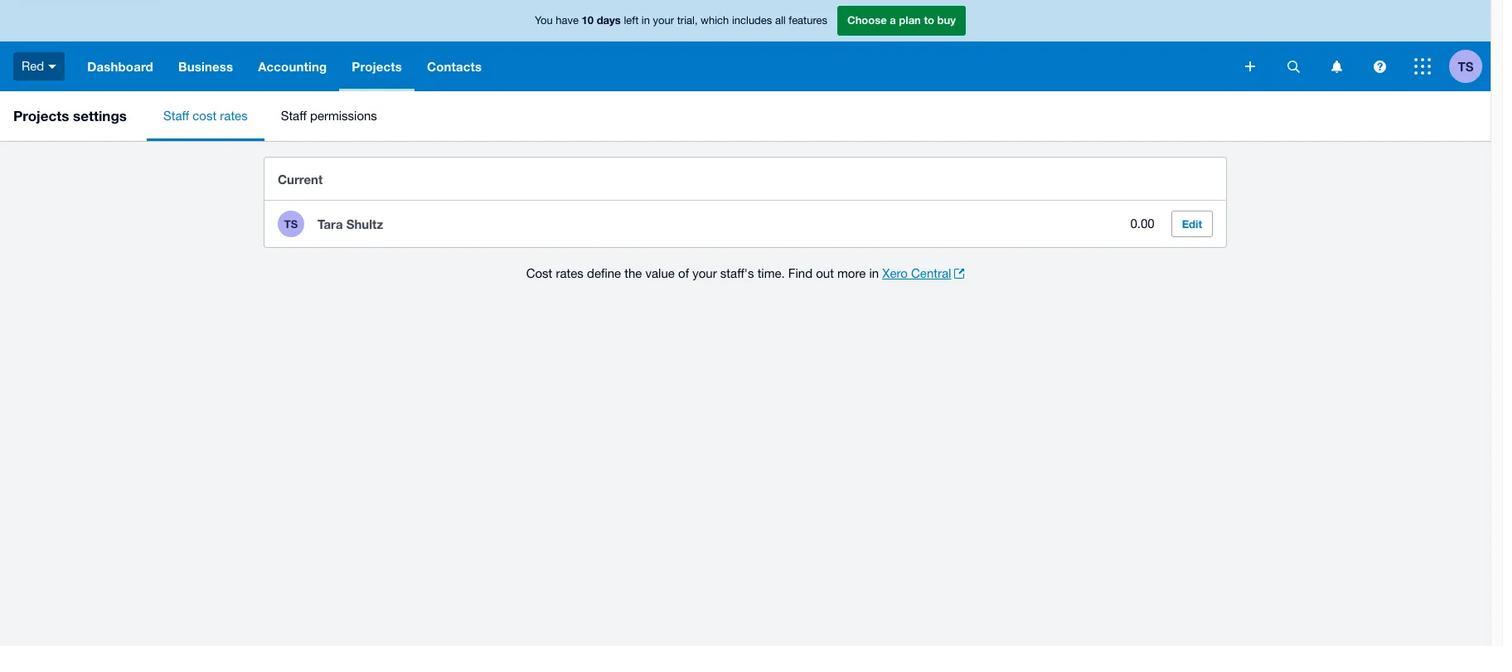 Task type: vqa. For each thing, say whether or not it's contained in the screenshot.
Financial details
no



Task type: locate. For each thing, give the bounding box(es) containing it.
ts button
[[1450, 41, 1491, 91]]

cost
[[193, 109, 217, 123]]

ts
[[1458, 58, 1474, 73], [284, 217, 298, 231]]

time.
[[758, 266, 785, 280]]

red
[[22, 59, 44, 73]]

1 horizontal spatial ts
[[1458, 58, 1474, 73]]

projects inside popup button
[[352, 59, 402, 74]]

0 horizontal spatial svg image
[[48, 64, 57, 69]]

svg image
[[1415, 58, 1431, 75], [1332, 60, 1342, 73], [1374, 60, 1386, 73]]

1 horizontal spatial your
[[693, 266, 717, 280]]

in
[[642, 14, 650, 27], [870, 266, 879, 280]]

0 horizontal spatial projects
[[13, 107, 69, 124]]

which
[[701, 14, 729, 27]]

0 horizontal spatial rates
[[220, 109, 248, 123]]

0 vertical spatial in
[[642, 14, 650, 27]]

in left xero at the right of the page
[[870, 266, 879, 280]]

1 horizontal spatial in
[[870, 266, 879, 280]]

1 vertical spatial projects
[[13, 107, 69, 124]]

in inside you have 10 days left in your trial, which includes all features
[[642, 14, 650, 27]]

rates
[[220, 109, 248, 123], [556, 266, 584, 280]]

contacts
[[427, 59, 482, 74]]

1 staff from the left
[[163, 109, 189, 123]]

staff cost rates link
[[147, 91, 264, 141]]

features
[[789, 14, 828, 27]]

0 horizontal spatial staff
[[163, 109, 189, 123]]

svg image
[[1288, 60, 1300, 73], [1246, 61, 1256, 71], [48, 64, 57, 69]]

10
[[582, 13, 594, 27]]

projects button
[[339, 41, 415, 91]]

0 vertical spatial projects
[[352, 59, 402, 74]]

staff down accounting popup button
[[281, 109, 307, 123]]

1 horizontal spatial rates
[[556, 266, 584, 280]]

1 horizontal spatial svg image
[[1246, 61, 1256, 71]]

permissions
[[310, 109, 377, 123]]

dashboard link
[[75, 41, 166, 91]]

ts inside popup button
[[1458, 58, 1474, 73]]

cost rates define the value of your staff's time. find out more in xero central
[[526, 266, 952, 280]]

1 horizontal spatial staff
[[281, 109, 307, 123]]

1 vertical spatial rates
[[556, 266, 584, 280]]

1 horizontal spatial projects
[[352, 59, 402, 74]]

central
[[911, 266, 952, 280]]

red button
[[0, 41, 75, 91]]

days
[[597, 13, 621, 27]]

banner
[[0, 0, 1491, 91]]

all
[[775, 14, 786, 27]]

0 horizontal spatial ts
[[284, 217, 298, 231]]

your right of on the top left of page
[[693, 266, 717, 280]]

your left "trial,"
[[653, 14, 674, 27]]

staff's
[[721, 266, 754, 280]]

0 horizontal spatial in
[[642, 14, 650, 27]]

a
[[890, 13, 896, 27]]

in right left
[[642, 14, 650, 27]]

projects for projects
[[352, 59, 402, 74]]

1 horizontal spatial svg image
[[1374, 60, 1386, 73]]

projects up permissions
[[352, 59, 402, 74]]

0 vertical spatial ts
[[1458, 58, 1474, 73]]

choose
[[848, 13, 887, 27]]

2 staff from the left
[[281, 109, 307, 123]]

your for trial,
[[653, 14, 674, 27]]

projects for projects settings
[[13, 107, 69, 124]]

your
[[653, 14, 674, 27], [693, 266, 717, 280]]

buy
[[938, 13, 956, 27]]

edit
[[1182, 217, 1203, 231]]

staff left cost
[[163, 109, 189, 123]]

edit button
[[1172, 211, 1213, 237]]

1 vertical spatial your
[[693, 266, 717, 280]]

projects settings
[[13, 107, 127, 124]]

0 vertical spatial your
[[653, 14, 674, 27]]

0 horizontal spatial your
[[653, 14, 674, 27]]

your inside you have 10 days left in your trial, which includes all features
[[653, 14, 674, 27]]

1 vertical spatial ts
[[284, 217, 298, 231]]

staff for staff permissions
[[281, 109, 307, 123]]

staff
[[163, 109, 189, 123], [281, 109, 307, 123]]

xero central link
[[883, 264, 965, 284]]

projects down 'red' popup button
[[13, 107, 69, 124]]

plan
[[899, 13, 921, 27]]

you have 10 days left in your trial, which includes all features
[[535, 13, 828, 27]]

accounting button
[[246, 41, 339, 91]]

svg image inside 'red' popup button
[[48, 64, 57, 69]]

0.00
[[1131, 217, 1155, 231]]

accounting
[[258, 59, 327, 74]]

projects
[[352, 59, 402, 74], [13, 107, 69, 124]]



Task type: describe. For each thing, give the bounding box(es) containing it.
0 vertical spatial rates
[[220, 109, 248, 123]]

current
[[278, 171, 323, 186]]

your for staff's
[[693, 266, 717, 280]]

staff cost rates
[[163, 109, 248, 123]]

xero
[[883, 266, 908, 280]]

trial,
[[677, 14, 698, 27]]

staff for staff cost rates
[[163, 109, 189, 123]]

tara shultz
[[318, 216, 383, 231]]

settings
[[73, 107, 127, 124]]

value
[[646, 266, 675, 280]]

cost
[[526, 266, 553, 280]]

1 vertical spatial in
[[870, 266, 879, 280]]

0 horizontal spatial svg image
[[1332, 60, 1342, 73]]

find
[[789, 266, 813, 280]]

staff permissions
[[281, 109, 377, 123]]

dashboard
[[87, 59, 153, 74]]

tara
[[318, 216, 343, 231]]

left
[[624, 14, 639, 27]]

banner containing ts
[[0, 0, 1491, 91]]

choose a plan to buy
[[848, 13, 956, 27]]

more
[[838, 266, 866, 280]]

2 horizontal spatial svg image
[[1415, 58, 1431, 75]]

includes
[[732, 14, 772, 27]]

to
[[924, 13, 935, 27]]

contacts button
[[415, 41, 494, 91]]

out
[[816, 266, 834, 280]]

you
[[535, 14, 553, 27]]

have
[[556, 14, 579, 27]]

business
[[178, 59, 233, 74]]

the
[[625, 266, 642, 280]]

shultz
[[346, 216, 383, 231]]

2 horizontal spatial svg image
[[1288, 60, 1300, 73]]

of
[[678, 266, 689, 280]]

staff permissions link
[[264, 91, 394, 141]]

define
[[587, 266, 621, 280]]

business button
[[166, 41, 246, 91]]



